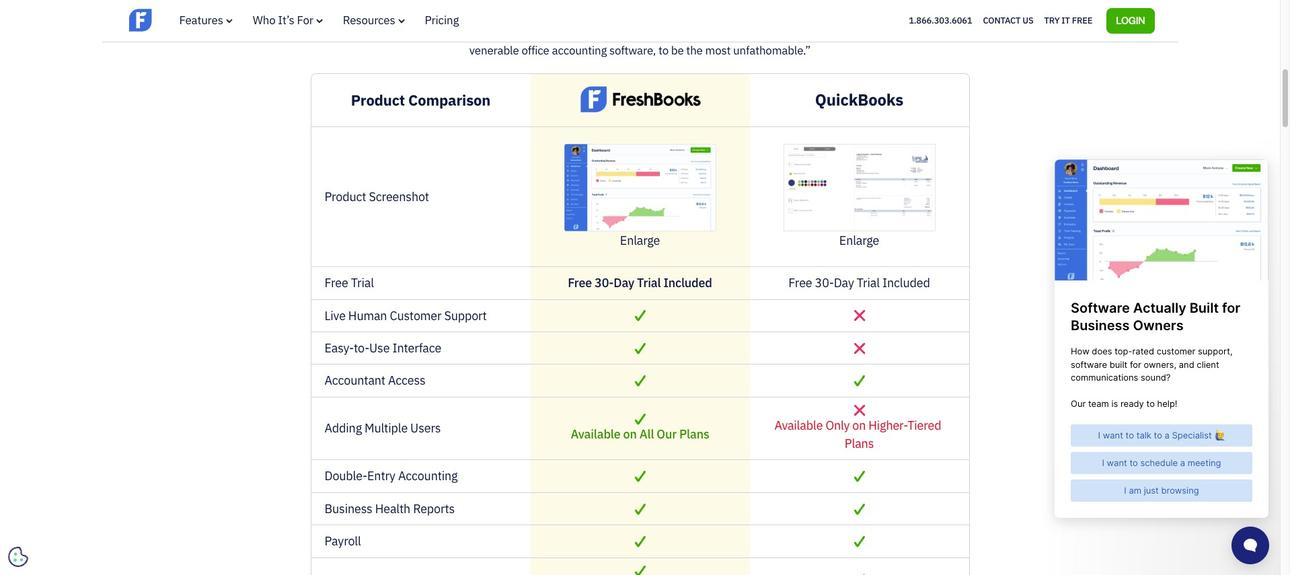 Task type: vqa. For each thing, say whether or not it's contained in the screenshot.
chatbot
no



Task type: locate. For each thing, give the bounding box(es) containing it.
0 horizontal spatial plans
[[680, 427, 710, 442]]

available left all
[[571, 427, 621, 442]]

product comparison
[[351, 90, 491, 110]]

human
[[348, 308, 387, 323]]

crossmark image
[[854, 310, 866, 322], [854, 404, 866, 416]]

0 horizontal spatial quickbooks
[[465, 25, 524, 40]]

0 vertical spatial product
[[351, 90, 405, 110]]

results
[[722, 25, 756, 40]]

1 horizontal spatial enlarge link
[[784, 144, 936, 248]]

1 horizontal spatial on
[[853, 418, 866, 433]]

according
[[356, 25, 406, 40]]

1 horizontal spatial trial
[[637, 275, 661, 291]]

1 horizontal spatial enlarge
[[840, 233, 880, 248]]

enlarge down 'quickbooks dashboard' image
[[840, 233, 880, 248]]

mag
[[438, 25, 459, 40]]

product
[[351, 90, 405, 110], [325, 189, 366, 205]]

0 horizontal spatial day
[[614, 275, 635, 291]]

quickbooks,
[[971, 25, 1033, 40]]

1 vertical spatial crossmark image
[[854, 404, 866, 416]]

themselves.
[[808, 25, 868, 40]]

available
[[775, 418, 823, 433], [571, 427, 621, 442]]

the
[[537, 25, 554, 40], [1036, 25, 1052, 40], [687, 43, 703, 58]]

2 enlarge from the left
[[620, 233, 660, 248]]

0 vertical spatial crossmark image
[[854, 310, 866, 322]]

2 free 30-day trial included from the left
[[789, 275, 930, 291]]

venerable
[[470, 43, 519, 58]]

crossmark image up crossmark icon at the bottom of page
[[854, 310, 866, 322]]

1 horizontal spatial 30-
[[815, 275, 834, 291]]

1 enlarge from the left
[[840, 233, 880, 248]]

the right be
[[687, 43, 703, 58]]

available on all our plans
[[571, 427, 710, 442]]

quickbooks dashboard image
[[784, 144, 936, 231]]

business
[[325, 501, 373, 517]]

to left be
[[659, 43, 669, 58]]

live human customer support
[[325, 308, 487, 323]]

on right only
[[853, 418, 866, 433]]

office down is
[[522, 43, 550, 58]]

0 horizontal spatial office
[[522, 43, 550, 58]]

free trial
[[325, 275, 374, 291]]

adding
[[325, 421, 362, 436]]

who it's for
[[253, 13, 313, 28]]

1 day from the left
[[614, 275, 635, 291]]

app:
[[670, 25, 693, 40]]

1 horizontal spatial it
[[1062, 15, 1071, 26]]

the right is
[[537, 25, 554, 40]]

0 horizontal spatial on
[[624, 427, 637, 442]]

support
[[444, 308, 487, 323]]

1 horizontal spatial included
[[883, 275, 930, 291]]

from
[[312, 25, 336, 40]]

us
[[1023, 15, 1034, 26]]

payroll
[[325, 534, 361, 549]]

1.866.303.6061 link
[[909, 15, 973, 26]]

1 horizontal spatial to
[[659, 43, 669, 58]]

don't just take it from us: according to pc mag , quickbooks is the most confusing office app: "the results speak for themselves. google queries find quickbooks, the venerable office accounting software, to be the most unfathomable."
[[228, 25, 1052, 58]]

the right us
[[1036, 25, 1052, 40]]

2 crossmark image from the top
[[854, 404, 866, 416]]

who it's for link
[[253, 13, 323, 28]]

our
[[657, 427, 677, 442]]

it right try
[[1062, 15, 1071, 26]]

2 included from the left
[[883, 275, 930, 291]]

included
[[664, 275, 712, 291], [883, 275, 930, 291]]

it inside "link"
[[1062, 15, 1071, 26]]

software,
[[610, 43, 656, 58]]

0 vertical spatial quickbooks
[[465, 25, 524, 40]]

to left pc
[[409, 25, 419, 40]]

double-
[[325, 469, 367, 484]]

is
[[527, 25, 535, 40]]

0 horizontal spatial trial
[[351, 275, 374, 291]]

1 horizontal spatial the
[[687, 43, 703, 58]]

1 vertical spatial office
[[522, 43, 550, 58]]

1 vertical spatial quickbooks
[[815, 89, 904, 111]]

free
[[1072, 15, 1093, 26], [325, 275, 348, 291], [568, 275, 592, 291], [789, 275, 813, 291]]

contact us
[[983, 15, 1034, 26]]

plans
[[680, 427, 710, 442], [845, 436, 874, 452]]

0 vertical spatial office
[[640, 25, 668, 40]]

available left only
[[775, 418, 823, 433]]

1 horizontal spatial day
[[834, 275, 854, 291]]

1 horizontal spatial plans
[[845, 436, 874, 452]]

1 vertical spatial product
[[325, 189, 366, 205]]

features
[[179, 13, 223, 28]]

crossmark image up available only on higher-tiered plans
[[854, 404, 866, 416]]

most
[[556, 25, 586, 40]]

available inside available only on higher-tiered plans
[[775, 418, 823, 433]]

0 horizontal spatial enlarge
[[620, 233, 660, 248]]

on
[[853, 418, 866, 433], [624, 427, 637, 442]]

1 horizontal spatial available
[[775, 418, 823, 433]]

enlarge link
[[564, 144, 716, 248], [784, 144, 936, 248]]

0 horizontal spatial it
[[303, 25, 310, 40]]

0 horizontal spatial included
[[664, 275, 712, 291]]

office left the app:
[[640, 25, 668, 40]]

30-
[[595, 275, 614, 291], [815, 275, 834, 291]]

0 horizontal spatial the
[[537, 25, 554, 40]]

0 horizontal spatial enlarge link
[[564, 144, 716, 248]]

try it free link
[[1045, 12, 1093, 29]]

0 horizontal spatial available
[[571, 427, 621, 442]]

it
[[1062, 15, 1071, 26], [303, 25, 310, 40]]

accounting
[[398, 469, 458, 484]]

available for available on all our plans
[[571, 427, 621, 442]]

resources
[[343, 13, 395, 28]]

adding multiple users
[[325, 421, 441, 436]]

speak
[[759, 25, 789, 40]]

only
[[826, 418, 850, 433]]

1 trial from the left
[[351, 275, 374, 291]]

to
[[409, 25, 419, 40], [659, 43, 669, 58]]

on left all
[[624, 427, 637, 442]]

quickbooks
[[465, 25, 524, 40], [815, 89, 904, 111]]

day
[[614, 275, 635, 291], [834, 275, 854, 291]]

it right the take
[[303, 25, 310, 40]]

plans right our on the bottom right of the page
[[680, 427, 710, 442]]

1 30- from the left
[[595, 275, 614, 291]]

for
[[297, 13, 313, 28]]

checkmark image
[[634, 310, 646, 322], [854, 375, 866, 387], [634, 413, 646, 426], [634, 503, 646, 515], [634, 536, 646, 548], [634, 565, 646, 575]]

1 horizontal spatial free 30-day trial included
[[789, 275, 930, 291]]

0 horizontal spatial 30-
[[595, 275, 614, 291]]

take
[[279, 25, 301, 40]]

"the
[[695, 25, 720, 40]]

accounting
[[552, 43, 607, 58]]

0 horizontal spatial free 30-day trial included
[[568, 275, 712, 291]]

office
[[640, 25, 668, 40], [522, 43, 550, 58]]

1 horizontal spatial quickbooks
[[815, 89, 904, 111]]

trial
[[351, 275, 374, 291], [637, 275, 661, 291], [857, 275, 880, 291]]

freshbooks dashboard image
[[564, 144, 716, 231]]

plans down only
[[845, 436, 874, 452]]

who
[[253, 13, 276, 28]]

cookie preferences image
[[8, 547, 28, 567]]

enlarge down the freshbooks dashboard image
[[620, 233, 660, 248]]

most
[[706, 43, 731, 58]]

1.866.303.6061
[[909, 15, 973, 26]]

queries
[[909, 25, 946, 40]]

users
[[411, 421, 441, 436]]

0 vertical spatial to
[[409, 25, 419, 40]]

checkmark image
[[634, 342, 646, 354], [634, 375, 646, 387], [634, 470, 646, 483], [854, 470, 866, 483], [854, 503, 866, 515], [854, 536, 866, 548]]

crossmark image
[[854, 342, 866, 354]]

2 horizontal spatial trial
[[857, 275, 880, 291]]

free 30-day trial included
[[568, 275, 712, 291], [789, 275, 930, 291]]



Task type: describe. For each thing, give the bounding box(es) containing it.
1 free 30-day trial included from the left
[[568, 275, 712, 291]]

use
[[370, 341, 390, 356]]

1 horizontal spatial office
[[640, 25, 668, 40]]

confusing
[[589, 25, 637, 40]]

1 included from the left
[[664, 275, 712, 291]]

1 vertical spatial to
[[659, 43, 669, 58]]

don't
[[228, 25, 255, 40]]

to-
[[354, 341, 370, 356]]

2 enlarge link from the left
[[784, 144, 936, 248]]

pricing
[[425, 13, 459, 28]]

unfathomable."
[[734, 43, 811, 58]]

available for available only on higher-tiered plans
[[775, 418, 823, 433]]

us:
[[339, 25, 354, 40]]

quickbooks inside don't just take it from us: according to pc mag , quickbooks is the most confusing office app: "the results speak for themselves. google queries find quickbooks, the venerable office accounting software, to be the most unfathomable."
[[465, 25, 524, 40]]

product for product comparison
[[351, 90, 405, 110]]

it's
[[278, 13, 295, 28]]

google
[[871, 25, 906, 40]]

pc mag link
[[421, 25, 459, 40]]

features link
[[179, 13, 233, 28]]

health
[[375, 501, 411, 517]]

screenshot
[[369, 189, 429, 205]]

2 trial from the left
[[637, 275, 661, 291]]

plans inside available only on higher-tiered plans
[[845, 436, 874, 452]]

reports
[[413, 501, 455, 517]]

2 horizontal spatial the
[[1036, 25, 1052, 40]]

all
[[640, 427, 654, 442]]

freshbooks logo image
[[573, 80, 708, 120]]

try it free
[[1045, 15, 1093, 26]]

customer
[[390, 308, 442, 323]]

contact us link
[[983, 12, 1034, 29]]

for
[[791, 25, 805, 40]]

2 day from the left
[[834, 275, 854, 291]]

contact
[[983, 15, 1021, 26]]

1 enlarge link from the left
[[564, 144, 716, 248]]

resources link
[[343, 13, 405, 28]]

easy-
[[325, 341, 354, 356]]

login
[[1117, 14, 1146, 26]]

product screenshot
[[325, 189, 429, 205]]

multiple
[[365, 421, 408, 436]]

interface
[[393, 341, 442, 356]]

on inside available only on higher-tiered plans
[[853, 418, 866, 433]]

accountant access
[[325, 373, 426, 389]]

pricing link
[[425, 13, 459, 28]]

be
[[671, 43, 684, 58]]

enlarge for the freshbooks dashboard image
[[620, 233, 660, 248]]

higher-
[[869, 418, 908, 433]]

business health reports
[[325, 501, 455, 517]]

it inside don't just take it from us: according to pc mag , quickbooks is the most confusing office app: "the results speak for themselves. google queries find quickbooks, the venerable office accounting software, to be the most unfathomable."
[[303, 25, 310, 40]]

1 crossmark image from the top
[[854, 310, 866, 322]]

easy-to-use interface
[[325, 341, 442, 356]]

find
[[949, 25, 968, 40]]

2 30- from the left
[[815, 275, 834, 291]]

3 trial from the left
[[857, 275, 880, 291]]

login link
[[1107, 8, 1155, 33]]

live
[[325, 308, 346, 323]]

comparison
[[409, 90, 491, 110]]

freshbooks logo image
[[129, 7, 233, 33]]

available only on higher-tiered plans
[[775, 418, 945, 452]]

free inside "link"
[[1072, 15, 1093, 26]]

access
[[388, 373, 426, 389]]

enlarge for 'quickbooks dashboard' image
[[840, 233, 880, 248]]

accountant
[[325, 373, 386, 389]]

product for product screenshot
[[325, 189, 366, 205]]

double-entry accounting
[[325, 469, 458, 484]]

just
[[258, 25, 276, 40]]

,
[[459, 25, 462, 40]]

tiered
[[908, 418, 942, 433]]

pc
[[421, 25, 435, 40]]

entry
[[367, 469, 396, 484]]

0 horizontal spatial to
[[409, 25, 419, 40]]

cookie consent banner dialog
[[10, 410, 212, 565]]

try
[[1045, 15, 1060, 26]]



